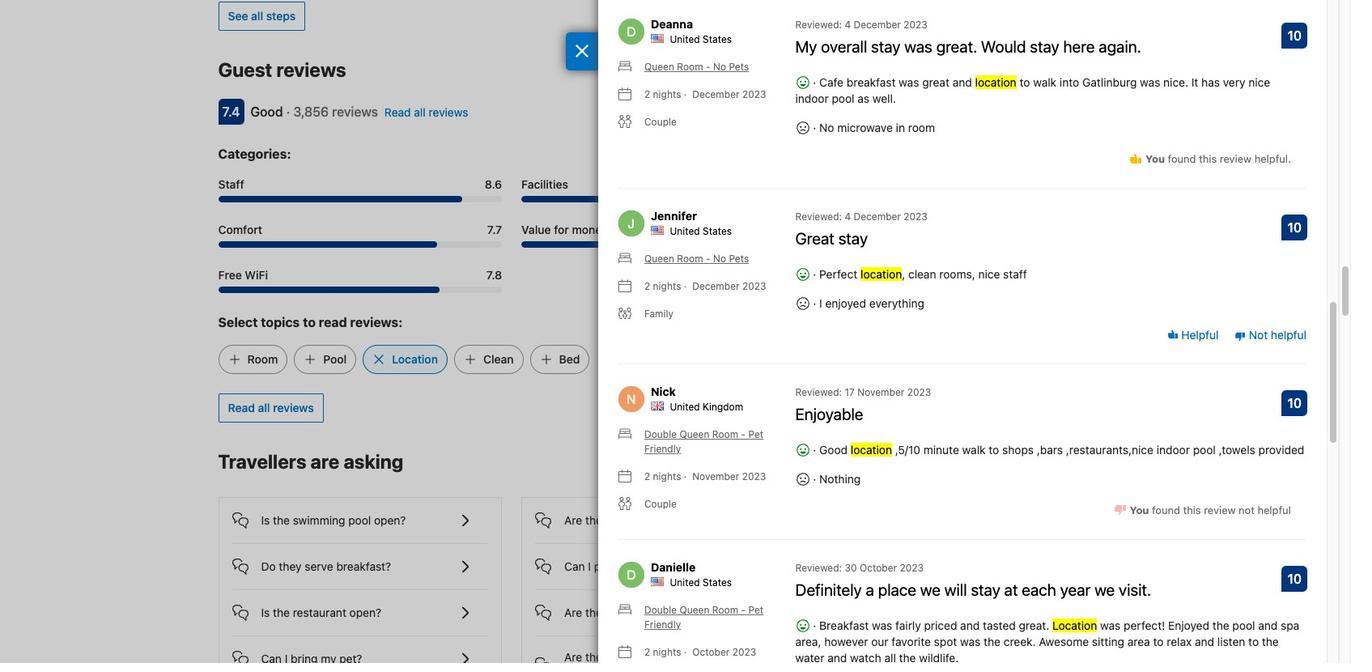 Task type: vqa. For each thing, say whether or not it's contained in the screenshot.


Task type: locate. For each thing, give the bounding box(es) containing it.
2 down guest reviews element
[[645, 89, 651, 101]]

1 united from the top
[[670, 33, 700, 46]]

location down cleanliness
[[825, 222, 871, 236]]

1 vertical spatial are
[[565, 605, 583, 619]]

nights for great
[[653, 280, 681, 293]]

2 vertical spatial states
[[703, 577, 732, 589]]

3 10 from the top
[[1288, 396, 1302, 411]]

1 vertical spatial november
[[693, 471, 740, 483]]

no
[[714, 61, 726, 73], [820, 121, 835, 135], [714, 253, 726, 265]]

rooms inside button
[[616, 513, 649, 527]]

2 double queen room - pet friendly link from the top
[[619, 604, 776, 633]]

stay left here
[[1030, 38, 1060, 56]]

10 for great stay
[[1288, 221, 1302, 235]]

pets for great stay
[[729, 253, 749, 265]]

1 scored 10 element from the top
[[1282, 23, 1308, 49]]

1 vertical spatial double
[[645, 604, 677, 617]]

queen room - no pets link down deanna on the top
[[619, 60, 749, 75]]

2 with from the top
[[652, 605, 674, 619]]

are for are there rooms with a sea view?
[[565, 513, 583, 527]]

1 vertical spatial pets
[[729, 253, 749, 265]]

1 vertical spatial walk
[[963, 443, 986, 457]]

pet up the 2 nights · november 2023
[[749, 429, 764, 441]]

helpful button
[[1167, 327, 1219, 343]]

1 vertical spatial there
[[586, 605, 613, 619]]

the left restaurant
[[273, 605, 290, 619]]

4 for stay
[[845, 211, 851, 223]]

area,
[[796, 635, 822, 649]]

pool
[[323, 352, 347, 366]]

2 vertical spatial location
[[851, 443, 892, 457]]

· right rated good element
[[286, 104, 290, 119]]

1 horizontal spatial read all reviews
[[385, 105, 468, 119]]

1 vertical spatial 2 nights · december 2023
[[645, 280, 767, 293]]

1 vertical spatial is
[[261, 605, 270, 619]]

0 horizontal spatial november
[[693, 471, 740, 483]]

united down danielle
[[670, 577, 700, 589]]

reviewed: 4 december 2023 down cleanliness
[[796, 211, 928, 223]]

7.7
[[487, 222, 502, 236], [791, 222, 806, 236]]

2 horizontal spatial location
[[1053, 619, 1098, 633]]

2 queen room - no pets from the top
[[645, 253, 749, 265]]

see availability button for travellers are asking
[[1010, 448, 1109, 477]]

1 vertical spatial read all reviews
[[228, 401, 314, 414]]

value for money 7.7 meter
[[522, 241, 806, 247]]

· no microwave in room
[[810, 121, 935, 135]]

i left "enjoyed"
[[820, 297, 823, 310]]

3 reviewed: from the top
[[796, 387, 842, 399]]

i right can
[[588, 559, 591, 573]]

1 2 nights · december 2023 from the top
[[645, 89, 767, 101]]

double queen room - pet friendly for definitely a place we will stay at each year we visit.
[[645, 604, 764, 631]]

the
[[273, 513, 290, 527], [273, 605, 290, 619], [1213, 619, 1230, 633], [984, 635, 1001, 649], [1262, 635, 1279, 649], [899, 651, 916, 663]]

a down reviewed: 30 october 2023 in the right bottom of the page
[[866, 581, 875, 600]]

stay
[[871, 38, 901, 56], [1030, 38, 1060, 56], [839, 229, 868, 248], [971, 581, 1001, 600]]

relax
[[1167, 635, 1192, 649]]

4 scored 10 element from the top
[[1282, 566, 1308, 592]]

great. up the creek.
[[1019, 619, 1050, 633]]

room
[[677, 61, 703, 73], [677, 253, 703, 265], [247, 352, 278, 366], [712, 429, 739, 441], [712, 604, 739, 617]]

pool
[[832, 92, 855, 106], [1193, 443, 1216, 457], [348, 513, 371, 527], [1233, 619, 1256, 633]]

breakfast was fairly priced and tasted great. location
[[820, 619, 1098, 633]]

is for is the swimming pool open?
[[261, 513, 270, 527]]

0 vertical spatial november
[[858, 387, 905, 399]]

open? up do they serve breakfast? button
[[374, 513, 406, 527]]

0 vertical spatial see availability
[[1020, 64, 1099, 77]]

0 vertical spatial location
[[825, 222, 871, 236]]

great
[[923, 76, 950, 89]]

nice right very
[[1249, 76, 1271, 89]]

2 see availability from the top
[[1020, 456, 1099, 469]]

still
[[919, 567, 948, 586]]

2 10 from the top
[[1288, 221, 1302, 235]]

0 vertical spatial this
[[1199, 152, 1217, 165]]

there
[[586, 513, 613, 527], [586, 605, 613, 619]]

found left not
[[1152, 504, 1181, 517]]

0 vertical spatial 4
[[845, 19, 851, 31]]

2 united states from the top
[[670, 225, 732, 238]]

3 united states from the top
[[670, 577, 732, 589]]

staff 8.6 meter
[[218, 196, 502, 202]]

0 vertical spatial walk
[[1034, 76, 1057, 89]]

0 vertical spatial you
[[1146, 152, 1165, 165]]

rooms down there?
[[616, 605, 649, 619]]

good right scored 7.4 element
[[251, 104, 283, 119]]

2 2 from the top
[[645, 280, 651, 293]]

location down would
[[976, 76, 1017, 89]]

location up · i enjoyed everything
[[861, 268, 902, 281]]

1 with from the top
[[652, 513, 674, 527]]

0 vertical spatial good
[[251, 104, 283, 119]]

pool down cafe
[[832, 92, 855, 106]]

4 2 from the top
[[645, 647, 651, 659]]

0 horizontal spatial read
[[228, 401, 255, 414]]

0 horizontal spatial indoor
[[796, 92, 829, 106]]

0 vertical spatial queen room - no pets link
[[619, 60, 749, 75]]

1 vertical spatial pet
[[749, 604, 764, 617]]

scored 10 element for great stay
[[1282, 215, 1308, 241]]

0 vertical spatial double
[[645, 429, 677, 441]]

indoor down cafe
[[796, 92, 829, 106]]

with inside button
[[652, 513, 674, 527]]

7.6
[[1094, 177, 1109, 191]]

to left the shops
[[989, 443, 1000, 457]]

queen down value for money 7.7 "meter"
[[645, 253, 675, 265]]

-
[[706, 61, 711, 73], [706, 253, 711, 265], [741, 429, 746, 441], [741, 604, 746, 617]]

all inside button
[[258, 401, 270, 414]]

2 double queen room - pet friendly from the top
[[645, 604, 764, 631]]

rooms for balcony?
[[616, 605, 649, 619]]

2 up are there rooms with a sea view? button
[[645, 471, 651, 483]]

is inside button
[[261, 605, 270, 619]]

1 vertical spatial see
[[1020, 64, 1040, 77]]

2 friendly from the top
[[645, 619, 681, 631]]

with for balcony?
[[652, 605, 674, 619]]

there inside 'button'
[[586, 605, 613, 619]]

2 are from the top
[[565, 605, 583, 619]]

friendly up the 2 nights · november 2023
[[645, 443, 681, 455]]

microwave
[[838, 121, 893, 135]]

fairly
[[896, 619, 921, 633]]

see all steps button
[[218, 1, 305, 30]]

1 queen room - no pets from the top
[[645, 61, 749, 73]]

2 7.7 from the left
[[791, 222, 806, 236]]

pool inside to walk into gatlinburg was nice. it has very nice indoor pool as well.
[[832, 92, 855, 106]]

united down deanna on the top
[[670, 33, 700, 46]]

with for sea
[[652, 513, 674, 527]]

november up view?
[[693, 471, 740, 483]]

1 vertical spatial you
[[1130, 504, 1150, 517]]

free wifi 7.8 meter
[[218, 286, 502, 293]]

1 vertical spatial rooms
[[616, 605, 649, 619]]

1 united states from the top
[[670, 33, 732, 46]]

2 nights from the top
[[653, 280, 681, 293]]

reviewed: for great stay
[[796, 211, 842, 223]]

double down nick
[[645, 429, 677, 441]]

well.
[[873, 92, 896, 106]]

double queen room - pet friendly for enjoyable
[[645, 429, 764, 455]]

is up do
[[261, 513, 270, 527]]

1 vertical spatial indoor
[[1157, 443, 1190, 457]]

1 4 from the top
[[845, 19, 851, 31]]

indoor for ,towels
[[1157, 443, 1190, 457]]

indoor right ,restaurants,nice
[[1157, 443, 1190, 457]]

review left helpful.
[[1220, 152, 1252, 165]]

0 vertical spatial reviewed: 4 december 2023
[[796, 19, 928, 31]]

2 there from the top
[[586, 605, 613, 619]]

united states up balcony?
[[670, 577, 732, 589]]

2 united from the top
[[670, 225, 700, 238]]

all inside was perfect! enjoyed the pool and spa area, however our favorite spot was the creek. awesome sitting area to relax and listen to the water and watch all the wildlife.
[[885, 651, 896, 663]]

reviewed: for enjoyable
[[796, 387, 842, 399]]

2 is from the top
[[261, 605, 270, 619]]

bed
[[559, 352, 580, 366]]

united for enjoyable
[[670, 401, 700, 413]]

1 double from the top
[[645, 429, 677, 441]]

there for are there rooms with a sea view?
[[586, 513, 613, 527]]

1 vertical spatial see availability
[[1020, 456, 1099, 469]]

0 vertical spatial friendly
[[645, 443, 681, 455]]

open? inside button
[[350, 605, 382, 619]]

to inside to walk into gatlinburg was nice. it has very nice indoor pool as well.
[[1020, 76, 1031, 89]]

do they serve breakfast? button
[[232, 544, 488, 576]]

nights up the "family"
[[653, 280, 681, 293]]

cafe breakfast was great and location
[[820, 76, 1017, 89]]

was left nice.
[[1140, 76, 1161, 89]]

pool up listen
[[1233, 619, 1256, 633]]

are up can
[[565, 513, 583, 527]]

availability for travellers are asking
[[1043, 456, 1099, 469]]

nothing
[[820, 472, 861, 486]]

a left balcony?
[[677, 605, 683, 619]]

7.7 left value
[[487, 222, 502, 236]]

2 pets from the top
[[729, 253, 749, 265]]

1 vertical spatial this
[[1184, 504, 1202, 517]]

1 vertical spatial review
[[1204, 504, 1236, 517]]

states for definitely a place we will stay at each year we visit.
[[703, 577, 732, 589]]

1 vertical spatial states
[[703, 225, 732, 238]]

1 vertical spatial united states
[[670, 225, 732, 238]]

i inside button
[[588, 559, 591, 573]]

this for enjoyable
[[1184, 504, 1202, 517]]

1 reviewed: from the top
[[796, 19, 842, 31]]

1 is from the top
[[261, 513, 270, 527]]

queen room - no pets down deanna on the top
[[645, 61, 749, 73]]

this left helpful.
[[1199, 152, 1217, 165]]

categories:
[[218, 146, 291, 161]]

2 couple from the top
[[645, 498, 677, 510]]

1 vertical spatial queen room - no pets link
[[619, 252, 749, 267]]

walk right minute
[[963, 443, 986, 457]]

1 availability from the top
[[1043, 64, 1099, 77]]

family
[[645, 308, 674, 320]]

free
[[218, 268, 242, 282]]

the down "favorite"
[[899, 651, 916, 663]]

with inside 'button'
[[652, 605, 674, 619]]

1 horizontal spatial great.
[[1019, 619, 1050, 633]]

united states for great stay
[[670, 225, 732, 238]]

reviews inside button
[[273, 401, 314, 414]]

travellers are asking
[[218, 450, 404, 473]]

0 horizontal spatial i
[[588, 559, 591, 573]]

found down nice.
[[1168, 152, 1197, 165]]

7.7 for value for money
[[791, 222, 806, 236]]

i
[[820, 297, 823, 310], [588, 559, 591, 573]]

2 availability from the top
[[1043, 456, 1099, 469]]

good up · nothing
[[820, 443, 848, 457]]

1 vertical spatial open?
[[350, 605, 382, 619]]

availability right the shops
[[1043, 456, 1099, 469]]

reviewed: up my
[[796, 19, 842, 31]]

see availability
[[1020, 64, 1099, 77], [1020, 456, 1099, 469]]

was up sitting
[[1101, 619, 1121, 633]]

0 vertical spatial review
[[1220, 152, 1252, 165]]

reviewed: up the definitely
[[796, 562, 842, 574]]

it
[[1192, 76, 1199, 89]]

0 vertical spatial rooms
[[616, 513, 649, 527]]

0 vertical spatial found
[[1168, 152, 1197, 165]]

view?
[[707, 513, 737, 527]]

united states down deanna on the top
[[670, 33, 732, 46]]

pool left the ,towels
[[1193, 443, 1216, 457]]

are there rooms with a balcony?
[[565, 605, 732, 619]]

1 horizontal spatial 7.7
[[791, 222, 806, 236]]

nice
[[1249, 76, 1271, 89], [979, 268, 1001, 281]]

0 vertical spatial i
[[820, 297, 823, 310]]

helpful inside button
[[1271, 328, 1307, 341]]

my overall stay was great. would stay here again.
[[796, 38, 1142, 56]]

2 rooms from the top
[[616, 605, 649, 619]]

they
[[279, 559, 302, 573]]

there for are there rooms with a balcony?
[[586, 605, 613, 619]]

0 vertical spatial couple
[[645, 116, 677, 128]]

pool inside button
[[348, 513, 371, 527]]

united states for my overall stay was great. would stay here again.
[[670, 33, 732, 46]]

double queen room - pet friendly link up the 2 nights · november 2023
[[619, 428, 776, 457]]

friendly for enjoyable
[[645, 443, 681, 455]]

4 10 from the top
[[1288, 572, 1302, 587]]

4 reviewed: from the top
[[796, 562, 842, 574]]

2 states from the top
[[703, 225, 732, 238]]

0 vertical spatial see availability button
[[1010, 56, 1109, 86]]

double for enjoyable
[[645, 429, 677, 441]]

to
[[1020, 76, 1031, 89], [303, 315, 316, 329], [989, 443, 1000, 457], [1154, 635, 1164, 649], [1249, 635, 1259, 649]]

1 horizontal spatial read
[[385, 105, 411, 119]]

2 double from the top
[[645, 604, 677, 617]]

staff
[[1004, 268, 1027, 281]]

we right the year on the bottom right
[[1095, 581, 1115, 600]]

2 4 from the top
[[845, 211, 851, 223]]

1 vertical spatial friendly
[[645, 619, 681, 631]]

1 2 from the top
[[645, 89, 651, 101]]

1 vertical spatial queen room - no pets
[[645, 253, 749, 265]]

0 vertical spatial see
[[228, 9, 248, 22]]

1 see availability button from the top
[[1010, 56, 1109, 86]]

i for enjoyed
[[820, 297, 823, 310]]

2 queen room - no pets link from the top
[[619, 252, 749, 267]]

double for definitely a place we will stay at each year we visit.
[[645, 604, 677, 617]]

0 vertical spatial pets
[[729, 61, 749, 73]]

0 vertical spatial are
[[565, 513, 583, 527]]

couple for enjoyable
[[645, 498, 677, 510]]

0 vertical spatial double queen room - pet friendly
[[645, 429, 764, 455]]

november
[[858, 387, 905, 399], [693, 471, 740, 483]]

0 vertical spatial indoor
[[796, 92, 829, 106]]

review for my overall stay was great. would stay here again.
[[1220, 152, 1252, 165]]

reviewed: up great
[[796, 211, 842, 223]]

united states for definitely a place we will stay at each year we visit.
[[670, 577, 732, 589]]

double queen room - pet friendly up 2 nights · october 2023 at bottom
[[645, 604, 764, 631]]

1 horizontal spatial nice
[[1249, 76, 1271, 89]]

double queen room - pet friendly link up 2 nights · october 2023 at bottom
[[619, 604, 776, 633]]

2 reviewed: from the top
[[796, 211, 842, 223]]

0 vertical spatial 2 nights · december 2023
[[645, 89, 767, 101]]

1 horizontal spatial we
[[1095, 581, 1115, 600]]

everything
[[870, 297, 925, 310]]

we left will
[[921, 581, 941, 600]]

0 horizontal spatial good
[[251, 104, 283, 119]]

area
[[1128, 635, 1151, 649]]

nights up are there rooms with a sea view? button
[[653, 471, 681, 483]]

1 vertical spatial 4
[[845, 211, 851, 223]]

1 pets from the top
[[729, 61, 749, 73]]

1 queen room - no pets link from the top
[[619, 60, 749, 75]]

a left sea
[[677, 513, 683, 527]]

location
[[976, 76, 1017, 89], [861, 268, 902, 281], [851, 443, 892, 457]]

there inside button
[[586, 513, 613, 527]]

1 vertical spatial reviewed: 4 december 2023
[[796, 211, 928, 223]]

no for my
[[714, 61, 726, 73]]

0 horizontal spatial nice
[[979, 268, 1001, 281]]

rooms inside 'button'
[[616, 605, 649, 619]]

7.8
[[487, 268, 502, 282]]

review
[[1220, 152, 1252, 165], [1204, 504, 1236, 517]]

4 nights from the top
[[653, 647, 681, 659]]

0 horizontal spatial read all reviews
[[228, 401, 314, 414]]

0 vertical spatial nice
[[1249, 76, 1271, 89]]

1 states from the top
[[703, 33, 732, 46]]

0 horizontal spatial 7.7
[[487, 222, 502, 236]]

1 vertical spatial found
[[1152, 504, 1181, 517]]

location for enjoyable
[[851, 443, 892, 457]]

nice.
[[1164, 76, 1189, 89]]

december
[[854, 19, 901, 31], [693, 89, 740, 101], [854, 211, 901, 223], [693, 280, 740, 293]]

great.
[[937, 38, 978, 56], [1019, 619, 1050, 633]]

0 vertical spatial with
[[652, 513, 674, 527]]

all inside button
[[251, 9, 263, 22]]

to right area
[[1154, 635, 1164, 649]]

wildlife.
[[919, 651, 959, 663]]

scored 10 element for definitely a place we will stay at each year we visit.
[[1282, 566, 1308, 592]]

· good location ,5/10 minute walk to shops ,bars ,restaurants,nice indoor pool ,towels provided
[[810, 443, 1305, 457]]

1 couple from the top
[[645, 116, 677, 128]]

you found this review helpful.
[[1146, 152, 1292, 165]]

1 pet from the top
[[749, 429, 764, 441]]

3 scored 10 element from the top
[[1282, 391, 1308, 417]]

1 vertical spatial with
[[652, 605, 674, 619]]

0 vertical spatial no
[[714, 61, 726, 73]]

see availability for guest reviews
[[1020, 64, 1099, 77]]

3 2 from the top
[[645, 471, 651, 483]]

4 up great stay
[[845, 211, 851, 223]]

found for my overall stay was great. would stay here again.
[[1168, 152, 1197, 165]]

however
[[825, 635, 869, 649]]

2 reviewed: 4 december 2023 from the top
[[796, 211, 928, 223]]

1 see availability from the top
[[1020, 64, 1099, 77]]

double queen room - pet friendly
[[645, 429, 764, 455], [645, 604, 764, 631]]

reviews
[[277, 58, 346, 81], [332, 104, 378, 119], [429, 105, 468, 119], [273, 401, 314, 414]]

at
[[1005, 581, 1018, 600]]

8.6
[[485, 177, 502, 191]]

2 pet from the top
[[749, 604, 764, 617]]

nights down guest reviews element
[[653, 89, 681, 101]]

1 vertical spatial see availability button
[[1010, 448, 1109, 477]]

scored 10 element
[[1282, 23, 1308, 49], [1282, 215, 1308, 241], [1282, 391, 1308, 417], [1282, 566, 1308, 592]]

1 horizontal spatial indoor
[[1157, 443, 1190, 457]]

friendly
[[645, 443, 681, 455], [645, 619, 681, 631]]

jennifer
[[651, 209, 697, 223]]

0 vertical spatial there
[[586, 513, 613, 527]]

rooms up there?
[[616, 513, 649, 527]]

read inside button
[[228, 401, 255, 414]]

1 vertical spatial read
[[228, 401, 255, 414]]

2 vertical spatial no
[[714, 253, 726, 265]]

3 states from the top
[[703, 577, 732, 589]]

1 double queen room - pet friendly from the top
[[645, 429, 764, 455]]

indoor inside to walk into gatlinburg was nice. it has very nice indoor pool as well.
[[796, 92, 829, 106]]

pet right balcony?
[[749, 604, 764, 617]]

review left not
[[1204, 504, 1236, 517]]

location down reviews:
[[392, 352, 438, 366]]

2 see availability button from the top
[[1010, 448, 1109, 477]]

is inside button
[[261, 513, 270, 527]]

nice inside to walk into gatlinburg was nice. it has very nice indoor pool as well.
[[1249, 76, 1271, 89]]

2 scored 10 element from the top
[[1282, 215, 1308, 241]]

are inside button
[[565, 513, 583, 527]]

free wifi
[[218, 268, 268, 282]]

are inside 'button'
[[565, 605, 583, 619]]

1 7.7 from the left
[[487, 222, 502, 236]]

there down park
[[586, 605, 613, 619]]

1 are from the top
[[565, 513, 583, 527]]

to walk into gatlinburg was nice. it has very nice indoor pool as well.
[[796, 76, 1271, 106]]

3 united from the top
[[670, 401, 700, 413]]

1 friendly from the top
[[645, 443, 681, 455]]

not
[[1249, 328, 1268, 341]]

water
[[796, 651, 825, 663]]

4 up overall
[[845, 19, 851, 31]]

i for park
[[588, 559, 591, 573]]

0 vertical spatial helpful
[[1271, 328, 1307, 341]]

0 vertical spatial availability
[[1043, 64, 1099, 77]]

1 rooms from the top
[[616, 513, 649, 527]]

1 double queen room - pet friendly link from the top
[[619, 428, 776, 457]]

queen room - no pets link down value for money 7.7 "meter"
[[619, 252, 749, 267]]

the left swimming
[[273, 513, 290, 527]]

2 2 nights · december 2023 from the top
[[645, 280, 767, 293]]

4 united from the top
[[670, 577, 700, 589]]

2 nights · december 2023 down deanna on the top
[[645, 89, 767, 101]]

availability down here
[[1043, 64, 1099, 77]]

into
[[1060, 76, 1080, 89]]

0 vertical spatial read
[[385, 105, 411, 119]]

rooms,
[[940, 268, 976, 281]]

2 nights · december 2023 up the "family"
[[645, 280, 767, 293]]

are
[[565, 513, 583, 527], [565, 605, 583, 619]]

united down nick
[[670, 401, 700, 413]]

1 vertical spatial location
[[861, 268, 902, 281]]

nights for my
[[653, 89, 681, 101]]

great. up great
[[937, 38, 978, 56]]

1 vertical spatial good
[[820, 443, 848, 457]]

0 horizontal spatial great.
[[937, 38, 978, 56]]

2 for my
[[645, 89, 651, 101]]

1 nights from the top
[[653, 89, 681, 101]]

walk left into
[[1034, 76, 1057, 89]]

couple
[[645, 116, 677, 128], [645, 498, 677, 510]]

0 vertical spatial is
[[261, 513, 270, 527]]

0 vertical spatial queen room - no pets
[[645, 61, 749, 73]]

1 vertical spatial availability
[[1043, 456, 1099, 469]]

pet for definitely a place we will stay at each year we visit.
[[749, 604, 764, 617]]

room up 2 nights · october 2023 at bottom
[[712, 604, 739, 617]]

restaurant
[[293, 605, 347, 619]]

united down jennifer
[[670, 225, 700, 238]]

0 vertical spatial october
[[860, 562, 897, 574]]

this left not
[[1184, 504, 1202, 517]]

walk inside to walk into gatlinburg was nice. it has very nice indoor pool as well.
[[1034, 76, 1057, 89]]

with down danielle
[[652, 605, 674, 619]]

nights for definitely
[[653, 647, 681, 659]]

2 vertical spatial see
[[1020, 456, 1040, 469]]

1 there from the top
[[586, 513, 613, 527]]

4
[[845, 19, 851, 31], [845, 211, 851, 223]]

1 reviewed: 4 december 2023 from the top
[[796, 19, 928, 31]]

0 vertical spatial read all reviews
[[385, 105, 468, 119]]

overall
[[821, 38, 868, 56]]

are for are there rooms with a balcony?
[[565, 605, 583, 619]]

location for great stay
[[861, 268, 902, 281]]

1 10 from the top
[[1288, 29, 1302, 43]]

0 horizontal spatial location
[[392, 352, 438, 366]]

location
[[825, 222, 871, 236], [392, 352, 438, 366], [1053, 619, 1098, 633]]

1 vertical spatial i
[[588, 559, 591, 573]]

was
[[905, 38, 933, 56], [899, 76, 920, 89], [1140, 76, 1161, 89], [872, 619, 893, 633], [1101, 619, 1121, 633], [961, 635, 981, 649]]

1 vertical spatial double queen room - pet friendly
[[645, 604, 764, 631]]



Task type: describe. For each thing, give the bounding box(es) containing it.
availability for guest reviews
[[1043, 64, 1099, 77]]

pets for my overall stay was great. would stay here again.
[[729, 61, 749, 73]]

ask
[[928, 615, 948, 629]]

1 we from the left
[[921, 581, 941, 600]]

looking?
[[951, 567, 1016, 586]]

found for enjoyable
[[1152, 504, 1181, 517]]

0 vertical spatial location
[[976, 76, 1017, 89]]

can i park there?
[[565, 559, 653, 573]]

2 nights · december 2023 for my overall stay was great. would stay here again.
[[645, 89, 767, 101]]

10 for my overall stay was great. would stay here again.
[[1288, 29, 1302, 43]]

· left nothing on the right of the page
[[813, 472, 817, 486]]

1 vertical spatial nice
[[979, 268, 1001, 281]]

,towels
[[1219, 443, 1256, 457]]

· nothing
[[810, 472, 861, 486]]

are there rooms with a sea view?
[[565, 513, 737, 527]]

· left perfect
[[813, 268, 817, 281]]

states for my overall stay was great. would stay here again.
[[703, 33, 732, 46]]

our
[[872, 635, 889, 649]]

guest reviews
[[218, 58, 346, 81]]

1 horizontal spatial good
[[820, 443, 848, 457]]

favorite
[[892, 635, 931, 649]]

pool inside was perfect! enjoyed the pool and spa area, however our favorite spot was the creek. awesome sitting area to relax and listen to the water and watch all the wildlife.
[[1233, 619, 1256, 633]]

the up listen
[[1213, 619, 1230, 633]]

was perfect! enjoyed the pool and spa area, however our favorite spot was the creek. awesome sitting area to relax and listen to the water and watch all the wildlife.
[[796, 619, 1300, 663]]

nick
[[651, 385, 676, 399]]

queen room - no pets for great
[[645, 253, 749, 265]]

minute
[[924, 443, 960, 457]]

stay left at
[[971, 581, 1001, 600]]

definitely
[[796, 581, 862, 600]]

guest
[[218, 58, 272, 81]]

double queen room - pet friendly link for definitely a place we will stay at each year we visit.
[[619, 604, 776, 633]]

7.4
[[222, 104, 240, 119]]

stay up breakfast
[[871, 38, 901, 56]]

· up area,
[[810, 619, 820, 633]]

ask a question
[[928, 615, 1006, 629]]

value for money
[[522, 222, 608, 236]]

asking
[[344, 450, 404, 473]]

clean
[[909, 268, 937, 281]]

· up · nothing
[[813, 443, 817, 457]]

,
[[902, 268, 906, 281]]

comfort 7.7 meter
[[218, 241, 502, 247]]

friendly for definitely a place we will stay at each year we visit.
[[645, 619, 681, 631]]

and left spa
[[1259, 619, 1278, 633]]

reviewed: for my overall stay was great. would stay here again.
[[796, 19, 842, 31]]

this for my overall stay was great. would stay here again.
[[1199, 152, 1217, 165]]

reviewed: for definitely a place we will stay at each year we visit.
[[796, 562, 842, 574]]

reviewed: 4 december 2023 for stay
[[796, 211, 928, 223]]

the inside 'is the swimming pool open?' button
[[273, 513, 290, 527]]

and left tasted
[[961, 619, 980, 633]]

facilities 7.5 meter
[[522, 196, 806, 202]]

3,856
[[293, 104, 329, 119]]

2 nights · november 2023
[[645, 471, 766, 483]]

scored 10 element for enjoyable
[[1282, 391, 1308, 417]]

30
[[845, 562, 857, 574]]

· left microwave
[[813, 121, 817, 135]]

0 vertical spatial great.
[[937, 38, 978, 56]]

topics
[[261, 315, 300, 329]]

rated good element
[[251, 104, 283, 119]]

reviews:
[[350, 315, 403, 329]]

are there rooms with a balcony? button
[[535, 590, 792, 622]]

· left "enjoyed"
[[813, 297, 817, 310]]

enjoyable
[[796, 405, 864, 424]]

is the restaurant open?
[[261, 605, 382, 619]]

4 for overall
[[845, 19, 851, 31]]

enjoyed
[[1169, 619, 1210, 633]]

1 vertical spatial great.
[[1019, 619, 1050, 633]]

would
[[981, 38, 1027, 56]]

rooms for sea
[[616, 513, 649, 527]]

steps
[[266, 9, 296, 22]]

spot
[[934, 635, 958, 649]]

do they serve breakfast?
[[261, 559, 391, 573]]

double queen room - pet friendly link for enjoyable
[[619, 428, 776, 457]]

queen down deanna on the top
[[645, 61, 675, 73]]

close image
[[575, 45, 590, 57]]

· perfect location , clean rooms, nice staff
[[810, 268, 1027, 281]]

2 we from the left
[[1095, 581, 1115, 600]]

not helpful
[[1246, 328, 1307, 341]]

see inside button
[[228, 9, 248, 22]]

room down deanna on the top
[[677, 61, 703, 73]]

in
[[896, 121, 905, 135]]

comfort
[[218, 222, 262, 236]]

no for great
[[714, 253, 726, 265]]

select topics to read reviews:
[[218, 315, 403, 329]]

is the swimming pool open? button
[[232, 498, 488, 530]]

10 for enjoyable
[[1288, 396, 1302, 411]]

question
[[960, 615, 1006, 629]]

· down deanna on the top
[[684, 89, 687, 101]]

perfect
[[820, 268, 858, 281]]

each
[[1022, 581, 1057, 600]]

danielle
[[651, 561, 696, 574]]

1 vertical spatial helpful
[[1258, 504, 1292, 517]]

and right great
[[953, 76, 972, 89]]

there?
[[620, 559, 653, 573]]

scored 10 element for my overall stay was great. would stay here again.
[[1282, 23, 1308, 49]]

2 for great
[[645, 280, 651, 293]]

you for my overall stay was great. would stay here again.
[[1146, 152, 1165, 165]]

room down value for money 7.7 "meter"
[[677, 253, 703, 265]]

1 horizontal spatial november
[[858, 387, 905, 399]]

was up our
[[872, 619, 893, 633]]

7.5
[[790, 177, 806, 191]]

1 horizontal spatial location
[[825, 222, 871, 236]]

united kingdom
[[670, 401, 744, 413]]

2 nights · october 2023
[[645, 647, 757, 659]]

2 for definitely
[[645, 647, 651, 659]]

1 vertical spatial october
[[693, 647, 730, 659]]

10 for definitely a place we will stay at each year we visit.
[[1288, 572, 1302, 587]]

provided
[[1259, 443, 1305, 457]]

couple for my overall stay was great. would stay here again.
[[645, 116, 677, 128]]

reviewed: 17 november 2023
[[796, 387, 932, 399]]

breakfast
[[847, 76, 896, 89]]

was inside to walk into gatlinburg was nice. it has very nice indoor pool as well.
[[1140, 76, 1161, 89]]

queen room - no pets for my
[[645, 61, 749, 73]]

place
[[878, 581, 917, 600]]

1 vertical spatial location
[[392, 352, 438, 366]]

creek.
[[1004, 635, 1036, 649]]

and down enjoyed
[[1195, 635, 1215, 649]]

money
[[572, 222, 608, 236]]

review for enjoyable
[[1204, 504, 1236, 517]]

read all reviews inside button
[[228, 401, 314, 414]]

was left great
[[899, 76, 920, 89]]

are
[[311, 450, 340, 473]]

as
[[858, 92, 870, 106]]

wifi
[[245, 268, 268, 282]]

tasted
[[983, 619, 1016, 633]]

swimming
[[293, 513, 345, 527]]

· down balcony?
[[684, 647, 687, 659]]

was up cafe breakfast was great and location
[[905, 38, 933, 56]]

2 vertical spatial location
[[1053, 619, 1098, 633]]

review categories element
[[218, 144, 291, 163]]

helpful.
[[1255, 152, 1292, 165]]

7.7 for comfort
[[487, 222, 502, 236]]

to left read
[[303, 315, 316, 329]]

1 horizontal spatial october
[[860, 562, 897, 574]]

definitely a place we will stay at each year we visit.
[[796, 581, 1152, 600]]

indoor for as
[[796, 92, 829, 106]]

again.
[[1099, 38, 1142, 56]]

queen up 2 nights · october 2023 at bottom
[[680, 604, 710, 617]]

will
[[945, 581, 967, 600]]

was down the breakfast was fairly priced and tasted great. location
[[961, 635, 981, 649]]

see for guest reviews
[[1020, 64, 1040, 77]]

you found this review not helpful
[[1130, 504, 1292, 517]]

to right listen
[[1249, 635, 1259, 649]]

can i park there? button
[[535, 544, 792, 576]]

17
[[845, 387, 855, 399]]

see availability for travellers are asking
[[1020, 456, 1099, 469]]

queen room - no pets link for great stay
[[619, 252, 749, 267]]

,restaurants,nice
[[1066, 443, 1154, 457]]

sea
[[686, 513, 704, 527]]

the right listen
[[1262, 635, 1279, 649]]

room down "kingdom"
[[712, 429, 739, 441]]

cafe
[[820, 76, 844, 89]]

read
[[319, 315, 347, 329]]

pet for enjoyable
[[749, 429, 764, 441]]

read all reviews button
[[218, 393, 324, 422]]

can
[[565, 559, 585, 573]]

· up are there rooms with a sea view? button
[[684, 471, 687, 483]]

stay right great
[[839, 229, 868, 248]]

united for my overall stay was great. would stay here again.
[[670, 33, 700, 46]]

breakfast
[[820, 619, 869, 633]]

see for travellers are asking
[[1020, 456, 1040, 469]]

do
[[261, 559, 276, 573]]

spa
[[1281, 619, 1300, 633]]

location 8.4 meter
[[825, 241, 1109, 247]]

united for great stay
[[670, 225, 700, 238]]

visit.
[[1119, 581, 1152, 600]]

queen room - no pets link for my overall stay was great. would stay here again.
[[619, 60, 749, 75]]

3 nights from the top
[[653, 471, 681, 483]]

and down however
[[828, 651, 847, 663]]

are there rooms with a sea view? button
[[535, 498, 792, 530]]

a right ask
[[951, 615, 957, 629]]

kingdom
[[703, 401, 744, 413]]

awesome
[[1039, 635, 1089, 649]]

you for enjoyable
[[1130, 504, 1150, 517]]

is for is the restaurant open?
[[261, 605, 270, 619]]

see availability button for guest reviews
[[1010, 56, 1109, 86]]

1 vertical spatial no
[[820, 121, 835, 135]]

· down my
[[810, 76, 820, 89]]

2 nights · december 2023 for great stay
[[645, 280, 767, 293]]

reviewed: 4 december 2023 for overall
[[796, 19, 928, 31]]

the inside is the restaurant open? button
[[273, 605, 290, 619]]

· down value for money 7.7 "meter"
[[684, 280, 687, 293]]

a inside 'button'
[[677, 605, 683, 619]]

united for definitely a place we will stay at each year we visit.
[[670, 577, 700, 589]]

is the swimming pool open?
[[261, 513, 406, 527]]

,5/10
[[896, 443, 921, 457]]

watch
[[850, 651, 882, 663]]

room down the topics
[[247, 352, 278, 366]]

queen down united kingdom
[[680, 429, 710, 441]]

states for great stay
[[703, 225, 732, 238]]

the down tasted
[[984, 635, 1001, 649]]

see all steps
[[228, 9, 296, 22]]

clean
[[483, 352, 514, 366]]

open? inside button
[[374, 513, 406, 527]]

guest reviews element
[[218, 56, 1004, 82]]

scored 7.4 element
[[218, 98, 244, 124]]

facilities
[[522, 177, 569, 191]]

here
[[1064, 38, 1095, 56]]



